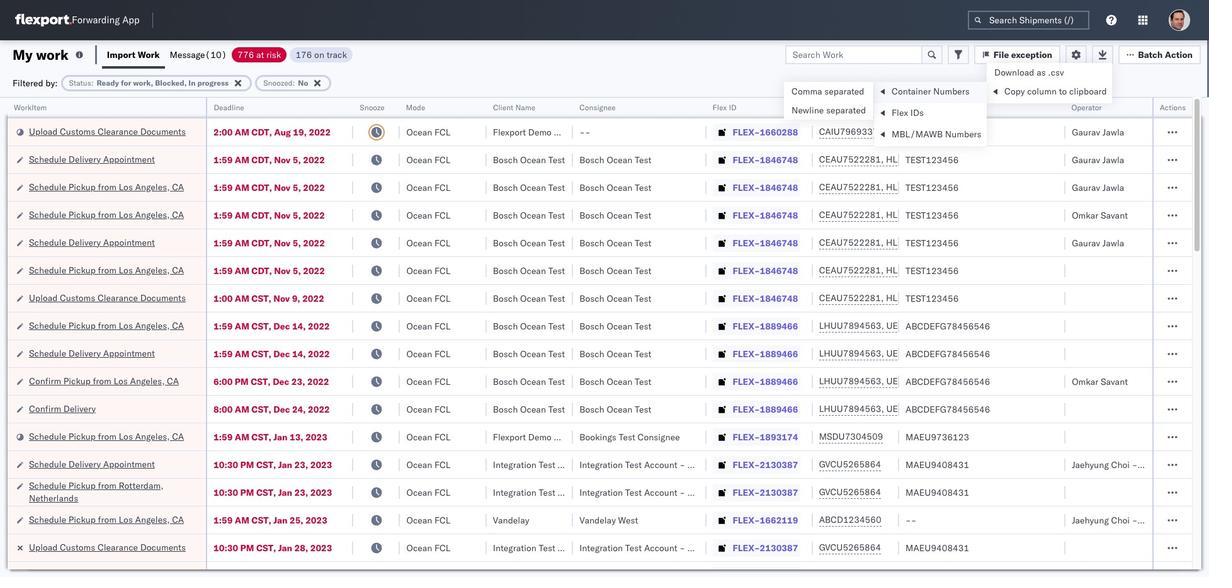 Task type: describe. For each thing, give the bounding box(es) containing it.
6 schedule from the top
[[29, 320, 66, 331]]

3 schedule delivery appointment button from the top
[[29, 347, 155, 361]]

8 flex- from the top
[[733, 320, 760, 332]]

1:59 am cst, dec 14, 2022 for schedule delivery appointment
[[214, 348, 330, 359]]

cdt, for third schedule delivery appointment link from the bottom of the page
[[252, 237, 272, 249]]

track
[[327, 49, 347, 60]]

1889466 for schedule delivery appointment
[[760, 348, 798, 359]]

2 flex- from the top
[[733, 154, 760, 165]]

2 5, from the top
[[293, 182, 301, 193]]

25,
[[290, 514, 303, 526]]

resize handle column header for client name
[[558, 98, 573, 577]]

5 ceau7522281, from the top
[[819, 265, 884, 276]]

3 ocean fcl from the top
[[407, 182, 451, 193]]

delivery for 2nd schedule delivery appointment button from the bottom
[[69, 347, 101, 359]]

comma
[[792, 86, 822, 97]]

.csv
[[1048, 67, 1064, 78]]

netherlands
[[29, 492, 78, 504]]

ready
[[97, 78, 119, 87]]

8:00
[[214, 403, 233, 415]]

abcdefg78456546 for schedule delivery appointment
[[906, 348, 991, 359]]

resize handle column header for deadline
[[339, 98, 354, 577]]

delivery for first schedule delivery appointment button from the bottom of the page
[[69, 458, 101, 470]]

3 am from the top
[[235, 182, 249, 193]]

in
[[189, 78, 196, 87]]

app
[[122, 14, 140, 26]]

3 schedule delivery appointment link from the top
[[29, 347, 155, 359]]

1 schedule pickup from los angeles, ca button from the top
[[29, 180, 184, 194]]

pm right 6:00
[[235, 376, 249, 387]]

ymluw236679313
[[906, 126, 987, 138]]

forwarding app
[[72, 14, 140, 26]]

0 horizontal spatial --
[[580, 126, 591, 138]]

download
[[995, 67, 1035, 78]]

pickup for 1st schedule pickup from los angeles, ca button from the top of the page
[[69, 181, 96, 192]]

1662119
[[760, 514, 798, 526]]

filtered
[[13, 77, 43, 89]]

cst, up 10:30 pm cst, jan 28, 2023 at bottom
[[252, 514, 271, 526]]

1 gaurav jawla from the top
[[1072, 126, 1125, 138]]

los for 1st schedule pickup from los angeles, ca button from the top of the page
[[119, 181, 133, 192]]

client name button
[[487, 100, 561, 113]]

3 10:30 from the top
[[214, 542, 238, 553]]

forwarding app link
[[15, 14, 140, 26]]

jan down the 13,
[[278, 459, 292, 470]]

6 hlxu6269489, from the top
[[886, 292, 951, 304]]

3 hlxu6269489, from the top
[[886, 209, 951, 220]]

4 abcdefg78456546 from the top
[[906, 403, 991, 415]]

1889466 for confirm pickup from los angeles, ca
[[760, 376, 798, 387]]

delivery for 2nd schedule delivery appointment button
[[69, 237, 101, 248]]

9 ocean fcl from the top
[[407, 348, 451, 359]]

flex-1662119
[[733, 514, 798, 526]]

test123456 for 4th schedule delivery appointment link from the bottom
[[906, 154, 959, 165]]

12 ocean fcl from the top
[[407, 431, 451, 443]]

19,
[[293, 126, 307, 138]]

1:59 am cst, jan 13, 2023
[[214, 431, 327, 443]]

operator
[[1072, 103, 1103, 112]]

lhuu7894563, uetu5238478 for schedule delivery appointment
[[819, 348, 948, 359]]

jan up 25,
[[278, 487, 292, 498]]

2:00 am cdt, aug 19, 2022
[[214, 126, 331, 138]]

3 upload customs clearance documents link from the top
[[29, 541, 186, 553]]

separated for comma separated
[[825, 86, 865, 97]]

2 gvcu5265864 from the top
[[819, 486, 881, 498]]

confirm delivery button
[[29, 402, 96, 416]]

work
[[36, 46, 69, 63]]

at
[[256, 49, 264, 60]]

numbers up mbl/mawb numbers button
[[934, 86, 970, 97]]

flex id button
[[706, 100, 800, 113]]

schedule pickup from los angeles, ca for 6th the schedule pickup from los angeles, ca link from the bottom of the page
[[29, 181, 184, 192]]

list box containing download as .csv
[[987, 63, 1112, 103]]

2 ceau7522281, hlxu6269489, hlxu8034992 from the top
[[819, 181, 1015, 193]]

from for second the schedule pickup from los angeles, ca link from the bottom of the page
[[98, 431, 116, 442]]

1 karl from the top
[[688, 459, 704, 470]]

4 5, from the top
[[293, 237, 301, 249]]

name
[[515, 103, 536, 112]]

3 gvcu5265864 from the top
[[819, 542, 881, 553]]

4 flex- from the top
[[733, 209, 760, 221]]

1 fcl from the top
[[435, 126, 451, 138]]

pm up 1:59 am cst, jan 25, 2023
[[240, 487, 254, 498]]

1 hlxu6269489, from the top
[[886, 154, 951, 165]]

lhuu7894563, uetu5238478 for confirm pickup from los angeles, ca
[[819, 375, 948, 387]]

resize handle column header for mode
[[472, 98, 487, 577]]

ids
[[911, 107, 924, 118]]

1 upload customs clearance documents button from the top
[[29, 125, 186, 139]]

confirm pickup from los angeles, ca link
[[29, 374, 179, 387]]

progress
[[197, 78, 229, 87]]

10:30 pm cst, jan 28, 2023
[[214, 542, 332, 553]]

upload for 1st upload customs clearance documents link from the top of the page
[[29, 126, 58, 137]]

flex-1660288
[[733, 126, 798, 138]]

numbers down mbl/mawb numbers button
[[945, 129, 982, 140]]

documents for second upload customs clearance documents button from the top of the page
[[140, 292, 186, 303]]

2 schedule delivery appointment button from the top
[[29, 236, 155, 250]]

no
[[298, 78, 308, 87]]

newline separated
[[792, 105, 866, 116]]

omkar for lhuu7894563, uetu5238478
[[1072, 376, 1099, 387]]

5 1:59 am cdt, nov 5, 2022 from the top
[[214, 265, 325, 276]]

los for second schedule pickup from los angeles, ca button
[[119, 209, 133, 220]]

2 karl from the top
[[688, 487, 704, 498]]

1893174
[[760, 431, 798, 443]]

test123456 for 4th the schedule pickup from los angeles, ca link from the bottom of the page
[[906, 265, 959, 276]]

my work
[[13, 46, 69, 63]]

28,
[[295, 542, 308, 553]]

list box containing comma separated
[[784, 82, 874, 120]]

column
[[1028, 86, 1057, 97]]

2 ocean fcl from the top
[[407, 154, 451, 165]]

14, for schedule delivery appointment
[[292, 348, 306, 359]]

1 vertical spatial --
[[906, 514, 917, 526]]

2:00
[[214, 126, 233, 138]]

flex ids
[[892, 107, 924, 118]]

4 am from the top
[[235, 209, 249, 221]]

9 am from the top
[[235, 348, 249, 359]]

savant for lhuu7894563, uetu5238478
[[1101, 376, 1128, 387]]

8 am from the top
[[235, 320, 249, 332]]

los for 5th schedule pickup from los angeles, ca button from the top
[[119, 431, 133, 442]]

container inside button
[[819, 98, 853, 107]]

cst, down 8:00 am cst, dec 24, 2022
[[252, 431, 271, 443]]

container numbers inside button
[[819, 98, 853, 117]]

comma separated
[[792, 86, 865, 97]]

1 hlxu8034992 from the top
[[953, 154, 1015, 165]]

resize handle column header for consignee
[[691, 98, 706, 577]]

import
[[107, 49, 136, 60]]

cdt, for fifth the schedule pickup from los angeles, ca link from the bottom
[[252, 209, 272, 221]]

import work
[[107, 49, 160, 60]]

24,
[[292, 403, 306, 415]]

14, for schedule pickup from los angeles, ca
[[292, 320, 306, 332]]

exception
[[1011, 49, 1053, 60]]

6 flex- from the top
[[733, 265, 760, 276]]

cst, down 1:59 am cst, jan 13, 2023 at left bottom
[[256, 459, 276, 470]]

pickup for schedule pickup from rotterdam, netherlands button at the left
[[69, 480, 96, 491]]

1 vertical spatial mbl/mawb
[[892, 129, 943, 140]]

flexport demo consignee for -
[[493, 126, 596, 138]]

abcd1234560
[[819, 514, 882, 525]]

west
[[618, 514, 638, 526]]

jan left the 13,
[[274, 431, 288, 443]]

cst, up 1:59 am cst, jan 25, 2023
[[256, 487, 276, 498]]

abcdefg78456546 for confirm pickup from los angeles, ca
[[906, 376, 991, 387]]

3 appointment from the top
[[103, 347, 155, 359]]

1 flex- from the top
[[733, 126, 760, 138]]

forwarding
[[72, 14, 120, 26]]

(10)
[[205, 49, 227, 60]]

2 schedule from the top
[[29, 181, 66, 192]]

message (10)
[[170, 49, 227, 60]]

2 integration from the top
[[580, 487, 623, 498]]

11 am from the top
[[235, 431, 249, 443]]

9 schedule from the top
[[29, 458, 66, 470]]

flexport for --
[[493, 126, 526, 138]]

2 10:30 from the top
[[214, 487, 238, 498]]

clipboard
[[1070, 86, 1107, 97]]

confirm delivery link
[[29, 402, 96, 415]]

mbl/mawb numbers button
[[900, 100, 1053, 113]]

omkar savant for ceau7522281, hlxu6269489, hlxu8034992
[[1072, 209, 1128, 221]]

3 lagerfeld from the top
[[706, 542, 744, 553]]

2 hlxu6269489, from the top
[[886, 181, 951, 193]]

1 integration from the top
[[580, 459, 623, 470]]

work
[[138, 49, 160, 60]]

4 ceau7522281, from the top
[[819, 237, 884, 248]]

angeles, for confirm pickup from los angeles, ca link
[[130, 375, 165, 386]]

1:00 am cst, nov 9, 2022
[[214, 293, 324, 304]]

bookings
[[580, 431, 617, 443]]

1846748 for 4th schedule delivery appointment link from the bottom
[[760, 154, 798, 165]]

confirm delivery
[[29, 403, 96, 414]]

batch
[[1138, 49, 1163, 60]]

ca for 1st schedule pickup from los angeles, ca button from the top of the page
[[172, 181, 184, 192]]

snoozed
[[263, 78, 293, 87]]

6 schedule pickup from los angeles, ca link from the top
[[29, 513, 184, 526]]

upload for 2nd upload customs clearance documents link from the bottom of the page
[[29, 292, 58, 303]]

4 hlxu6269489, from the top
[[886, 237, 951, 248]]

2 1846748 from the top
[[760, 182, 798, 193]]

7 ocean fcl from the top
[[407, 293, 451, 304]]

ceau7522281, hlxu6269489, hlxu8034992 for 4th schedule delivery appointment link from the bottom
[[819, 154, 1015, 165]]

from for 4th the schedule pickup from los angeles, ca link from the bottom of the page
[[98, 264, 116, 276]]

3 gaurav from the top
[[1072, 182, 1101, 193]]

los for 4th schedule pickup from los angeles, ca button
[[119, 320, 133, 331]]

2 account from the top
[[644, 487, 678, 498]]

batch action button
[[1119, 45, 1201, 64]]

3 gaurav jawla from the top
[[1072, 182, 1125, 193]]

mbl/mawb inside button
[[906, 103, 950, 112]]

3 account from the top
[[644, 542, 678, 553]]

3 2130387 from the top
[[760, 542, 798, 553]]

7 flex- from the top
[[733, 293, 760, 304]]

2 schedule pickup from los angeles, ca button from the top
[[29, 208, 184, 222]]

6 ceau7522281, hlxu6269489, hlxu8034992 from the top
[[819, 292, 1015, 304]]

16 fcl from the top
[[435, 542, 451, 553]]

to
[[1059, 86, 1067, 97]]

1660288
[[760, 126, 798, 138]]

3 5, from the top
[[293, 209, 301, 221]]

12 fcl from the top
[[435, 431, 451, 443]]

5 schedule pickup from los angeles, ca link from the top
[[29, 430, 184, 443]]

8:00 am cst, dec 24, 2022
[[214, 403, 330, 415]]

1 schedule from the top
[[29, 153, 66, 165]]

mode
[[407, 103, 426, 112]]

2023 right 25,
[[306, 514, 327, 526]]

2 lagerfeld from the top
[[706, 487, 744, 498]]

uetu5238478 for schedule delivery appointment
[[887, 348, 948, 359]]

work,
[[133, 78, 153, 87]]

6 ceau7522281, from the top
[[819, 292, 884, 304]]

consignee inside button
[[580, 103, 616, 112]]

vandelay west
[[580, 514, 638, 526]]

4 gaurav jawla from the top
[[1072, 237, 1125, 249]]

2023 down 1:59 am cst, jan 13, 2023 at left bottom
[[310, 459, 332, 470]]

vandelay for vandelay
[[493, 514, 530, 526]]

1846748 for third schedule delivery appointment link from the bottom of the page
[[760, 237, 798, 249]]

3 integration from the top
[[580, 542, 623, 553]]

3 cdt, from the top
[[252, 182, 272, 193]]

10 ocean fcl from the top
[[407, 376, 451, 387]]

2023 up 1:59 am cst, jan 25, 2023
[[310, 487, 332, 498]]

13 flex- from the top
[[733, 459, 760, 470]]

schedule pickup from los angeles, ca for fifth the schedule pickup from los angeles, ca link from the bottom
[[29, 209, 184, 220]]

1 gvcu5265864 from the top
[[819, 459, 881, 470]]

snooze
[[360, 103, 385, 112]]

flex-1889466 for schedule pickup from los angeles, ca
[[733, 320, 798, 332]]

deadline
[[214, 103, 244, 112]]

gaurav for 4th schedule delivery appointment link from the bottom
[[1072, 154, 1101, 165]]

pickup for sixth schedule pickup from los angeles, ca button
[[69, 514, 96, 525]]

1:59 am cst, jan 25, 2023
[[214, 514, 327, 526]]

test123456 for fifth the schedule pickup from los angeles, ca link from the bottom
[[906, 209, 959, 221]]

pm down 1:59 am cst, jan 25, 2023
[[240, 542, 254, 553]]

bookings test consignee
[[580, 431, 680, 443]]

file exception
[[994, 49, 1053, 60]]

cst, up 1:59 am cst, jan 13, 2023 at left bottom
[[252, 403, 271, 415]]

3 schedule from the top
[[29, 209, 66, 220]]

14 flex- from the top
[[733, 487, 760, 498]]

aug
[[274, 126, 291, 138]]

from for 3rd the schedule pickup from los angeles, ca link from the bottom
[[98, 320, 116, 331]]

1 10:30 pm cst, jan 23, 2023 from the top
[[214, 459, 332, 470]]

vandelay for vandelay west
[[580, 514, 616, 526]]

pickup for 5th schedule pickup from los angeles, ca button from the top
[[69, 431, 96, 442]]

dec for schedule delivery appointment
[[274, 348, 290, 359]]

cdt, for 4th the schedule pickup from los angeles, ca link from the bottom of the page
[[252, 265, 272, 276]]

confirm pickup from los angeles, ca button
[[29, 374, 179, 388]]

3 hlxu8034992 from the top
[[953, 209, 1015, 220]]

2 jawla from the top
[[1103, 154, 1125, 165]]

ceau7522281, hlxu6269489, hlxu8034992 for third schedule delivery appointment link from the bottom of the page
[[819, 237, 1015, 248]]

15 flex- from the top
[[733, 514, 760, 526]]

1 ocean fcl from the top
[[407, 126, 451, 138]]

confirm pickup from los angeles, ca
[[29, 375, 179, 386]]

angeles, for 6th the schedule pickup from los angeles, ca link from the bottom of the page
[[135, 181, 170, 192]]

cst, down 1:00 am cst, nov 9, 2022
[[252, 320, 271, 332]]

ca for 5th schedule pickup from los angeles, ca button from the top
[[172, 431, 184, 442]]

5 fcl from the top
[[435, 237, 451, 249]]

gaurav for 1st upload customs clearance documents link from the top of the page
[[1072, 126, 1101, 138]]

schedule inside schedule pickup from rotterdam, netherlands
[[29, 480, 66, 491]]

upload customs clearance documents for second upload customs clearance documents button from the bottom
[[29, 126, 186, 137]]

6:00 pm cst, dec 23, 2022
[[214, 376, 329, 387]]

4 schedule pickup from los angeles, ca button from the top
[[29, 319, 184, 333]]

blocked,
[[155, 78, 187, 87]]

13 ocean fcl from the top
[[407, 459, 451, 470]]

cst, up 6:00 pm cst, dec 23, 2022
[[252, 348, 271, 359]]

776 at risk
[[238, 49, 281, 60]]

11 ocean fcl from the top
[[407, 403, 451, 415]]

pm down 1:59 am cst, jan 13, 2023 at left bottom
[[240, 459, 254, 470]]

client name
[[493, 103, 536, 112]]

schedule pickup from rotterdam, netherlands
[[29, 480, 164, 504]]

ca for fourth schedule pickup from los angeles, ca button from the bottom
[[172, 264, 184, 276]]

my
[[13, 46, 33, 63]]

file
[[994, 49, 1009, 60]]

abcdefg78456546 for schedule pickup from los angeles, ca
[[906, 320, 991, 332]]

4 schedule delivery appointment link from the top
[[29, 458, 155, 470]]

14 ocean fcl from the top
[[407, 487, 451, 498]]

1889466 for schedule pickup from los angeles, ca
[[760, 320, 798, 332]]



Task type: vqa. For each thing, say whether or not it's contained in the screenshot.


Task type: locate. For each thing, give the bounding box(es) containing it.
copy
[[1005, 86, 1025, 97]]

consignee
[[580, 103, 616, 112], [554, 126, 596, 138], [554, 431, 596, 443], [638, 431, 680, 443]]

2 upload customs clearance documents from the top
[[29, 292, 186, 303]]

10 flex- from the top
[[733, 376, 760, 387]]

0 vertical spatial upload customs clearance documents
[[29, 126, 186, 137]]

2 lhuu7894563, from the top
[[819, 348, 884, 359]]

bosch ocean test
[[493, 154, 565, 165], [580, 154, 652, 165], [493, 182, 565, 193], [580, 182, 652, 193], [493, 209, 565, 221], [580, 209, 652, 221], [493, 237, 565, 249], [580, 237, 652, 249], [493, 265, 565, 276], [580, 265, 652, 276], [493, 293, 565, 304], [580, 293, 652, 304], [493, 320, 565, 332], [580, 320, 652, 332], [493, 348, 565, 359], [580, 348, 652, 359], [493, 376, 565, 387], [580, 376, 652, 387], [493, 403, 565, 415], [580, 403, 652, 415]]

newline
[[792, 105, 824, 116]]

1 vandelay from the left
[[493, 514, 530, 526]]

pickup for 4th schedule pickup from los angeles, ca button
[[69, 320, 96, 331]]

0 horizontal spatial vandelay
[[493, 514, 530, 526]]

client
[[493, 103, 514, 112]]

flexport. image
[[15, 14, 72, 26]]

integration test account - karl lagerfeld
[[580, 459, 744, 470], [580, 487, 744, 498], [580, 542, 744, 553]]

container down comma separated
[[819, 98, 853, 107]]

23,
[[292, 376, 305, 387], [295, 459, 308, 470], [295, 487, 308, 498]]

0 vertical spatial integration test account - karl lagerfeld
[[580, 459, 744, 470]]

by:
[[46, 77, 58, 89]]

3 customs from the top
[[60, 541, 95, 553]]

angeles, for 4th the schedule pickup from los angeles, ca link from the bottom of the page
[[135, 264, 170, 276]]

2 vandelay from the left
[[580, 514, 616, 526]]

23, for confirm pickup from los angeles, ca
[[292, 376, 305, 387]]

flex-2130387 up flex-1662119
[[733, 487, 798, 498]]

10:30
[[214, 459, 238, 470], [214, 487, 238, 498], [214, 542, 238, 553]]

1 vertical spatial upload customs clearance documents button
[[29, 291, 186, 305]]

2130387 up 1662119
[[760, 487, 798, 498]]

flex for flex id
[[713, 103, 727, 112]]

5 schedule from the top
[[29, 264, 66, 276]]

2 flex-1846748 from the top
[[733, 182, 798, 193]]

demo
[[528, 126, 552, 138], [528, 431, 552, 443]]

caiu7969337
[[819, 126, 878, 137]]

2 1889466 from the top
[[760, 348, 798, 359]]

download as .csv
[[995, 67, 1064, 78]]

1:00
[[214, 293, 233, 304]]

savant for ceau7522281, hlxu6269489, hlxu8034992
[[1101, 209, 1128, 221]]

0 vertical spatial mbl/mawb
[[906, 103, 950, 112]]

ocean fcl
[[407, 126, 451, 138], [407, 154, 451, 165], [407, 182, 451, 193], [407, 209, 451, 221], [407, 237, 451, 249], [407, 265, 451, 276], [407, 293, 451, 304], [407, 320, 451, 332], [407, 348, 451, 359], [407, 376, 451, 387], [407, 403, 451, 415], [407, 431, 451, 443], [407, 459, 451, 470], [407, 487, 451, 498], [407, 514, 451, 526], [407, 542, 451, 553]]

1 vertical spatial container
[[819, 98, 853, 107]]

0 horizontal spatial container numbers
[[819, 98, 853, 117]]

1 vertical spatial confirm
[[29, 403, 61, 414]]

1 horizontal spatial container numbers
[[892, 86, 970, 97]]

cdt,
[[252, 126, 272, 138], [252, 154, 272, 165], [252, 182, 272, 193], [252, 209, 272, 221], [252, 237, 272, 249], [252, 265, 272, 276]]

ca for confirm pickup from los angeles, ca button
[[167, 375, 179, 386]]

ceau7522281, hlxu6269489, hlxu8034992 for fifth the schedule pickup from los angeles, ca link from the bottom
[[819, 209, 1015, 220]]

4 flex-1889466 from the top
[[733, 403, 798, 415]]

clearance for second upload customs clearance documents button from the top of the page
[[98, 292, 138, 303]]

resize handle column header for container numbers
[[884, 98, 900, 577]]

1 vertical spatial upload
[[29, 292, 58, 303]]

uetu5238478 for schedule pickup from los angeles, ca
[[887, 320, 948, 331]]

upload for 1st upload customs clearance documents link from the bottom
[[29, 541, 58, 553]]

from inside schedule pickup from rotterdam, netherlands
[[98, 480, 116, 491]]

0 vertical spatial omkar
[[1072, 209, 1099, 221]]

list box containing container numbers
[[874, 82, 987, 146]]

1 vertical spatial 14,
[[292, 348, 306, 359]]

2 upload customs clearance documents button from the top
[[29, 291, 186, 305]]

lhuu7894563, for schedule pickup from los angeles, ca
[[819, 320, 884, 331]]

10:30 down 1:59 am cst, jan 25, 2023
[[214, 542, 238, 553]]

test123456 for third schedule delivery appointment link from the bottom of the page
[[906, 237, 959, 249]]

10:30 pm cst, jan 23, 2023 up 1:59 am cst, jan 25, 2023
[[214, 487, 332, 498]]

0 vertical spatial separated
[[825, 86, 865, 97]]

container numbers inside list box
[[892, 86, 970, 97]]

2 documents from the top
[[140, 292, 186, 303]]

los for sixth schedule pickup from los angeles, ca button
[[119, 514, 133, 525]]

resize handle column header for flex id
[[798, 98, 813, 577]]

Search Shipments (/) text field
[[968, 11, 1090, 30]]

0 vertical spatial --
[[580, 126, 591, 138]]

los for fourth schedule pickup from los angeles, ca button from the bottom
[[119, 264, 133, 276]]

0 vertical spatial 1:59 am cst, dec 14, 2022
[[214, 320, 330, 332]]

gvcu5265864
[[819, 459, 881, 470], [819, 486, 881, 498], [819, 542, 881, 553]]

1 vertical spatial 23,
[[295, 459, 308, 470]]

pickup inside schedule pickup from rotterdam, netherlands
[[69, 480, 96, 491]]

demo for -
[[528, 126, 552, 138]]

3 resize handle column header from the left
[[385, 98, 400, 577]]

1 vertical spatial omkar savant
[[1072, 376, 1128, 387]]

karl
[[688, 459, 704, 470], [688, 487, 704, 498], [688, 542, 704, 553]]

4 resize handle column header from the left
[[472, 98, 487, 577]]

2 vertical spatial flex-2130387
[[733, 542, 798, 553]]

upload customs clearance documents for second upload customs clearance documents button from the top of the page
[[29, 292, 186, 303]]

0 vertical spatial omkar savant
[[1072, 209, 1128, 221]]

gvcu5265864 down abcd1234560
[[819, 542, 881, 553]]

schedule
[[29, 153, 66, 165], [29, 181, 66, 192], [29, 209, 66, 220], [29, 237, 66, 248], [29, 264, 66, 276], [29, 320, 66, 331], [29, 347, 66, 359], [29, 431, 66, 442], [29, 458, 66, 470], [29, 480, 66, 491], [29, 514, 66, 525]]

id
[[729, 103, 737, 112]]

hlxu6269489,
[[886, 154, 951, 165], [886, 181, 951, 193], [886, 209, 951, 220], [886, 237, 951, 248], [886, 265, 951, 276], [886, 292, 951, 304]]

delivery for confirm delivery button
[[63, 403, 96, 414]]

flex-2130387 down flex-1893174
[[733, 459, 798, 470]]

message
[[170, 49, 205, 60]]

0 vertical spatial customs
[[60, 126, 95, 137]]

1 vertical spatial upload customs clearance documents link
[[29, 291, 186, 304]]

6 test123456 from the top
[[906, 293, 959, 304]]

integration
[[580, 459, 623, 470], [580, 487, 623, 498], [580, 542, 623, 553]]

2 vertical spatial clearance
[[98, 541, 138, 553]]

: left 'ready' at the left top of page
[[91, 78, 94, 87]]

8 ocean fcl from the top
[[407, 320, 451, 332]]

from for confirm pickup from los angeles, ca link
[[93, 375, 111, 386]]

cst, up 8:00 am cst, dec 24, 2022
[[251, 376, 271, 387]]

2023 right 28,
[[310, 542, 332, 553]]

1 horizontal spatial :
[[293, 78, 295, 87]]

angeles, for second the schedule pickup from los angeles, ca link from the bottom of the page
[[135, 431, 170, 442]]

demo left 'bookings' at bottom
[[528, 431, 552, 443]]

demo down name
[[528, 126, 552, 138]]

3 karl from the top
[[688, 542, 704, 553]]

0 vertical spatial account
[[644, 459, 678, 470]]

2 horizontal spatial list box
[[987, 63, 1112, 103]]

7 fcl from the top
[[435, 293, 451, 304]]

integration test account - karl lagerfeld down west
[[580, 542, 744, 553]]

1 vertical spatial 10:30
[[214, 487, 238, 498]]

1 horizontal spatial flex
[[892, 107, 908, 118]]

flexport demo consignee
[[493, 126, 596, 138], [493, 431, 596, 443]]

3 upload from the top
[[29, 541, 58, 553]]

4 lhuu7894563, uetu5238478 from the top
[[819, 403, 948, 414]]

2 demo from the top
[[528, 431, 552, 443]]

flex-1662119 button
[[713, 511, 801, 529], [713, 511, 801, 529]]

4 schedule from the top
[[29, 237, 66, 248]]

1 savant from the top
[[1101, 209, 1128, 221]]

workitem button
[[8, 100, 193, 113]]

vandelay
[[493, 514, 530, 526], [580, 514, 616, 526]]

schedule pickup from los angeles, ca
[[29, 181, 184, 192], [29, 209, 184, 220], [29, 264, 184, 276], [29, 320, 184, 331], [29, 431, 184, 442], [29, 514, 184, 525]]

integration down vandelay west
[[580, 542, 623, 553]]

-- right abcd1234560
[[906, 514, 917, 526]]

import work button
[[102, 40, 165, 69]]

mbl/mawb numbers up ymluw236679313
[[906, 103, 983, 112]]

flexport demo consignee for bookings
[[493, 431, 596, 443]]

1 vertical spatial omkar
[[1072, 376, 1099, 387]]

0 vertical spatial documents
[[140, 126, 186, 137]]

ceau7522281, hlxu6269489, hlxu8034992 for 4th the schedule pickup from los angeles, ca link from the bottom of the page
[[819, 265, 1015, 276]]

2 flex-2130387 from the top
[[733, 487, 798, 498]]

10:30 up 1:59 am cst, jan 25, 2023
[[214, 487, 238, 498]]

mbl/mawb numbers inside button
[[906, 103, 983, 112]]

1 1889466 from the top
[[760, 320, 798, 332]]

2 flexport from the top
[[493, 431, 526, 443]]

separated
[[825, 86, 865, 97], [826, 105, 866, 116]]

flex-1889466 for schedule delivery appointment
[[733, 348, 798, 359]]

2130387 down 1662119
[[760, 542, 798, 553]]

pickup
[[69, 181, 96, 192], [69, 209, 96, 220], [69, 264, 96, 276], [69, 320, 96, 331], [63, 375, 91, 386], [69, 431, 96, 442], [69, 480, 96, 491], [69, 514, 96, 525]]

2 vertical spatial account
[[644, 542, 678, 553]]

0 vertical spatial flexport demo consignee
[[493, 126, 596, 138]]

0 horizontal spatial container
[[819, 98, 853, 107]]

4 ocean fcl from the top
[[407, 209, 451, 221]]

0 vertical spatial flex-2130387
[[733, 459, 798, 470]]

lagerfeld down flex-1662119
[[706, 542, 744, 553]]

from for 6th the schedule pickup from los angeles, ca link from the top
[[98, 514, 116, 525]]

abcdefg78456546
[[906, 320, 991, 332], [906, 348, 991, 359], [906, 376, 991, 387], [906, 403, 991, 415]]

16 ocean fcl from the top
[[407, 542, 451, 553]]

1 vertical spatial 10:30 pm cst, jan 23, 2023
[[214, 487, 332, 498]]

angeles, for 6th the schedule pickup from los angeles, ca link from the top
[[135, 514, 170, 525]]

11 fcl from the top
[[435, 403, 451, 415]]

1 abcdefg78456546 from the top
[[906, 320, 991, 332]]

10:30 pm cst, jan 23, 2023
[[214, 459, 332, 470], [214, 487, 332, 498]]

ca for 4th schedule pickup from los angeles, ca button
[[172, 320, 184, 331]]

2 vertical spatial lagerfeld
[[706, 542, 744, 553]]

dec for schedule pickup from los angeles, ca
[[274, 320, 290, 332]]

6 flex-1846748 from the top
[[733, 293, 798, 304]]

separated for newline separated
[[826, 105, 866, 116]]

consignee button
[[573, 100, 694, 113]]

2 vertical spatial 2130387
[[760, 542, 798, 553]]

2023 right the 13,
[[306, 431, 327, 443]]

9,
[[292, 293, 300, 304]]

: for snoozed
[[293, 78, 295, 87]]

0 vertical spatial 10:30 pm cst, jan 23, 2023
[[214, 459, 332, 470]]

1 vertical spatial container numbers
[[819, 98, 853, 117]]

upload customs clearance documents
[[29, 126, 186, 137], [29, 292, 186, 303], [29, 541, 186, 553]]

1 14, from the top
[[292, 320, 306, 332]]

msdu7304509
[[819, 431, 883, 442]]

10:30 pm cst, jan 23, 2023 down 1:59 am cst, jan 13, 2023 at left bottom
[[214, 459, 332, 470]]

as
[[1037, 67, 1046, 78]]

0 vertical spatial 23,
[[292, 376, 305, 387]]

1 upload from the top
[[29, 126, 58, 137]]

delivery inside button
[[63, 403, 96, 414]]

2 vertical spatial upload
[[29, 541, 58, 553]]

schedule delivery appointment button
[[29, 153, 155, 167], [29, 236, 155, 250], [29, 347, 155, 361], [29, 458, 155, 472]]

4 schedule pickup from los angeles, ca link from the top
[[29, 319, 184, 332]]

1 vertical spatial documents
[[140, 292, 186, 303]]

1 vertical spatial demo
[[528, 431, 552, 443]]

1 vertical spatial gvcu5265864
[[819, 486, 881, 498]]

14, up 6:00 pm cst, dec 23, 2022
[[292, 348, 306, 359]]

2 vertical spatial upload customs clearance documents link
[[29, 541, 186, 553]]

1 vertical spatial clearance
[[98, 292, 138, 303]]

1 vertical spatial integration
[[580, 487, 623, 498]]

1 vertical spatial mbl/mawb numbers
[[892, 129, 982, 140]]

2 vertical spatial 23,
[[295, 487, 308, 498]]

4 schedule pickup from los angeles, ca from the top
[[29, 320, 184, 331]]

omkar
[[1072, 209, 1099, 221], [1072, 376, 1099, 387]]

mbl/mawb down the ids
[[892, 129, 943, 140]]

flex inside flex id button
[[713, 103, 727, 112]]

2 vertical spatial integration
[[580, 542, 623, 553]]

2 1:59 am cst, dec 14, 2022 from the top
[[214, 348, 330, 359]]

lhuu7894563, uetu5238478 for schedule pickup from los angeles, ca
[[819, 320, 948, 331]]

container up 'flex ids'
[[892, 86, 931, 97]]

1 2130387 from the top
[[760, 459, 798, 470]]

4 1:59 am cdt, nov 5, 2022 from the top
[[214, 237, 325, 249]]

omkar for ceau7522281, hlxu6269489, hlxu8034992
[[1072, 209, 1099, 221]]

deadline button
[[207, 100, 341, 113]]

0 horizontal spatial flex
[[713, 103, 727, 112]]

6 schedule pickup from los angeles, ca button from the top
[[29, 513, 184, 527]]

1 appointment from the top
[[103, 153, 155, 165]]

2022
[[309, 126, 331, 138], [303, 154, 325, 165], [303, 182, 325, 193], [303, 209, 325, 221], [303, 237, 325, 249], [303, 265, 325, 276], [302, 293, 324, 304], [308, 320, 330, 332], [308, 348, 330, 359], [307, 376, 329, 387], [308, 403, 330, 415]]

container numbers down comma separated
[[819, 98, 853, 117]]

9 flex- from the top
[[733, 348, 760, 359]]

2 appointment from the top
[[103, 237, 155, 248]]

integration down 'bookings' at bottom
[[580, 459, 623, 470]]

1 vertical spatial savant
[[1101, 376, 1128, 387]]

--
[[580, 126, 591, 138], [906, 514, 917, 526]]

1:59 am cdt, nov 5, 2022
[[214, 154, 325, 165], [214, 182, 325, 193], [214, 209, 325, 221], [214, 237, 325, 249], [214, 265, 325, 276]]

4 uetu5238478 from the top
[[887, 403, 948, 414]]

ocean
[[407, 126, 432, 138], [407, 154, 432, 165], [520, 154, 546, 165], [607, 154, 633, 165], [407, 182, 432, 193], [520, 182, 546, 193], [607, 182, 633, 193], [407, 209, 432, 221], [520, 209, 546, 221], [607, 209, 633, 221], [407, 237, 432, 249], [520, 237, 546, 249], [607, 237, 633, 249], [407, 265, 432, 276], [520, 265, 546, 276], [607, 265, 633, 276], [407, 293, 432, 304], [520, 293, 546, 304], [607, 293, 633, 304], [407, 320, 432, 332], [520, 320, 546, 332], [607, 320, 633, 332], [407, 348, 432, 359], [520, 348, 546, 359], [607, 348, 633, 359], [407, 376, 432, 387], [520, 376, 546, 387], [607, 376, 633, 387], [407, 403, 432, 415], [520, 403, 546, 415], [607, 403, 633, 415], [407, 431, 432, 443], [407, 459, 432, 470], [407, 487, 432, 498], [407, 514, 432, 526], [407, 542, 432, 553]]

cst, down 1:59 am cst, jan 25, 2023
[[256, 542, 276, 553]]

flex-2130387 down flex-1662119
[[733, 542, 798, 553]]

1 horizontal spatial --
[[906, 514, 917, 526]]

schedule pickup from los angeles, ca for 3rd the schedule pickup from los angeles, ca link from the bottom
[[29, 320, 184, 331]]

6:00
[[214, 376, 233, 387]]

resize handle column header for workitem
[[191, 98, 206, 577]]

los for confirm pickup from los angeles, ca button
[[114, 375, 128, 386]]

0 horizontal spatial list box
[[784, 82, 874, 120]]

omkar savant for lhuu7894563, uetu5238478
[[1072, 376, 1128, 387]]

1 vertical spatial customs
[[60, 292, 95, 303]]

container numbers button
[[813, 95, 887, 118]]

2 test123456 from the top
[[906, 182, 959, 193]]

gvcu5265864 down msdu7304509 at the bottom of the page
[[819, 459, 881, 470]]

lagerfeld down flex-1893174
[[706, 459, 744, 470]]

container
[[892, 86, 931, 97], [819, 98, 853, 107]]

1:59
[[214, 154, 233, 165], [214, 182, 233, 193], [214, 209, 233, 221], [214, 237, 233, 249], [214, 265, 233, 276], [214, 320, 233, 332], [214, 348, 233, 359], [214, 431, 233, 443], [214, 514, 233, 526]]

lagerfeld up flex-1662119
[[706, 487, 744, 498]]

am
[[235, 126, 249, 138], [235, 154, 249, 165], [235, 182, 249, 193], [235, 209, 249, 221], [235, 237, 249, 249], [235, 265, 249, 276], [235, 293, 249, 304], [235, 320, 249, 332], [235, 348, 249, 359], [235, 403, 249, 415], [235, 431, 249, 443], [235, 514, 249, 526]]

4 gaurav from the top
[[1072, 237, 1101, 249]]

flex-1893174
[[733, 431, 798, 443]]

-- down consignee button
[[580, 126, 591, 138]]

flex-2130387
[[733, 459, 798, 470], [733, 487, 798, 498], [733, 542, 798, 553]]

0 vertical spatial flexport
[[493, 126, 526, 138]]

gaurav jawla
[[1072, 126, 1125, 138], [1072, 154, 1125, 165], [1072, 182, 1125, 193], [1072, 237, 1125, 249]]

6 1:59 from the top
[[214, 320, 233, 332]]

Search Work text field
[[785, 45, 923, 64]]

0 vertical spatial savant
[[1101, 209, 1128, 221]]

angeles, for fifth the schedule pickup from los angeles, ca link from the bottom
[[135, 209, 170, 220]]

0 vertical spatial mbl/mawb numbers
[[906, 103, 983, 112]]

1 horizontal spatial vandelay
[[580, 514, 616, 526]]

0 vertical spatial 2130387
[[760, 459, 798, 470]]

1 vertical spatial integration test account - karl lagerfeld
[[580, 487, 744, 498]]

dec for confirm pickup from los angeles, ca
[[273, 376, 289, 387]]

0 vertical spatial demo
[[528, 126, 552, 138]]

separated up caiu7969337
[[826, 105, 866, 116]]

schedule pickup from los angeles, ca for 6th the schedule pickup from los angeles, ca link from the top
[[29, 514, 184, 525]]

1846748 for fifth the schedule pickup from los angeles, ca link from the bottom
[[760, 209, 798, 221]]

list box
[[987, 63, 1112, 103], [784, 82, 874, 120], [874, 82, 987, 146]]

customs for second upload customs clearance documents button from the top of the page
[[60, 292, 95, 303]]

numbers down comma separated
[[819, 108, 850, 117]]

lhuu7894563, for schedule delivery appointment
[[819, 348, 884, 359]]

filtered by:
[[13, 77, 58, 89]]

flex-1846748
[[733, 154, 798, 165], [733, 182, 798, 193], [733, 209, 798, 221], [733, 237, 798, 249], [733, 265, 798, 276], [733, 293, 798, 304]]

flex left id at right
[[713, 103, 727, 112]]

1:59 am cst, dec 14, 2022 up 6:00 pm cst, dec 23, 2022
[[214, 348, 330, 359]]

7 am from the top
[[235, 293, 249, 304]]

los
[[119, 181, 133, 192], [119, 209, 133, 220], [119, 264, 133, 276], [119, 320, 133, 331], [114, 375, 128, 386], [119, 431, 133, 442], [119, 514, 133, 525]]

1 5, from the top
[[293, 154, 301, 165]]

1 vertical spatial flex-2130387
[[733, 487, 798, 498]]

776
[[238, 49, 254, 60]]

1 vertical spatial separated
[[826, 105, 866, 116]]

2 vertical spatial maeu9408431
[[906, 542, 970, 553]]

batch action
[[1138, 49, 1193, 60]]

0 vertical spatial upload customs clearance documents link
[[29, 125, 186, 138]]

3 documents from the top
[[140, 541, 186, 553]]

pickup for confirm pickup from los angeles, ca button
[[63, 375, 91, 386]]

1 account from the top
[[644, 459, 678, 470]]

2 vertical spatial integration test account - karl lagerfeld
[[580, 542, 744, 553]]

: left no
[[293, 78, 295, 87]]

mbl/mawb up ymluw236679313
[[906, 103, 950, 112]]

7 resize handle column header from the left
[[798, 98, 813, 577]]

hlxu8034992
[[953, 154, 1015, 165], [953, 181, 1015, 193], [953, 209, 1015, 220], [953, 237, 1015, 248], [953, 265, 1015, 276], [953, 292, 1015, 304]]

176 on track
[[296, 49, 347, 60]]

23, down the 13,
[[295, 459, 308, 470]]

snoozed : no
[[263, 78, 308, 87]]

delivery for 4th schedule delivery appointment button from the bottom
[[69, 153, 101, 165]]

copy column to clipboard
[[1005, 86, 1107, 97]]

gvcu5265864 up abcd1234560
[[819, 486, 881, 498]]

flexport for bookings test consignee
[[493, 431, 526, 443]]

documents for second upload customs clearance documents button from the bottom
[[140, 126, 186, 137]]

test123456
[[906, 154, 959, 165], [906, 182, 959, 193], [906, 209, 959, 221], [906, 237, 959, 249], [906, 265, 959, 276], [906, 293, 959, 304]]

0 vertical spatial upload
[[29, 126, 58, 137]]

1 clearance from the top
[[98, 126, 138, 137]]

12 flex- from the top
[[733, 431, 760, 443]]

3 clearance from the top
[[98, 541, 138, 553]]

schedule delivery appointment
[[29, 153, 155, 165], [29, 237, 155, 248], [29, 347, 155, 359], [29, 458, 155, 470]]

dec down 1:00 am cst, nov 9, 2022
[[274, 320, 290, 332]]

10 fcl from the top
[[435, 376, 451, 387]]

14, down 9,
[[292, 320, 306, 332]]

from for 6th the schedule pickup from los angeles, ca link from the bottom of the page
[[98, 181, 116, 192]]

1 1846748 from the top
[[760, 154, 798, 165]]

1 vertical spatial flexport demo consignee
[[493, 431, 596, 443]]

schedule pickup from los angeles, ca for second the schedule pickup from los angeles, ca link from the bottom of the page
[[29, 431, 184, 442]]

12 am from the top
[[235, 514, 249, 526]]

jan left 25,
[[274, 514, 288, 526]]

integration test account - karl lagerfeld down bookings test consignee
[[580, 459, 744, 470]]

schedule pickup from rotterdam, netherlands button
[[29, 479, 190, 506]]

rotterdam,
[[119, 480, 164, 491]]

1:59 am cst, dec 14, 2022 for schedule pickup from los angeles, ca
[[214, 320, 330, 332]]

ca for sixth schedule pickup from los angeles, ca button
[[172, 514, 184, 525]]

1 schedule pickup from los angeles, ca from the top
[[29, 181, 184, 192]]

1 1:59 from the top
[[214, 154, 233, 165]]

0 vertical spatial karl
[[688, 459, 704, 470]]

demo for bookings
[[528, 431, 552, 443]]

0 vertical spatial upload customs clearance documents button
[[29, 125, 186, 139]]

1 horizontal spatial list box
[[874, 82, 987, 146]]

lhuu7894563, for confirm pickup from los angeles, ca
[[819, 375, 884, 387]]

integration test account - karl lagerfeld up west
[[580, 487, 744, 498]]

10 resize handle column header from the left
[[1137, 98, 1152, 577]]

1 horizontal spatial container
[[892, 86, 931, 97]]

jan
[[274, 431, 288, 443], [278, 459, 292, 470], [278, 487, 292, 498], [274, 514, 288, 526], [278, 542, 292, 553]]

1:59 am cst, dec 14, 2022 down 1:00 am cst, nov 9, 2022
[[214, 320, 330, 332]]

from for fifth the schedule pickup from los angeles, ca link from the bottom
[[98, 209, 116, 220]]

0 vertical spatial maeu9408431
[[906, 459, 970, 470]]

1 vertical spatial lagerfeld
[[706, 487, 744, 498]]

4 hlxu8034992 from the top
[[953, 237, 1015, 248]]

on
[[314, 49, 324, 60]]

1 test123456 from the top
[[906, 154, 959, 165]]

uetu5238478
[[887, 320, 948, 331], [887, 348, 948, 359], [887, 375, 948, 387], [887, 403, 948, 414]]

bosch
[[493, 154, 518, 165], [580, 154, 605, 165], [493, 182, 518, 193], [580, 182, 605, 193], [493, 209, 518, 221], [580, 209, 605, 221], [493, 237, 518, 249], [580, 237, 605, 249], [493, 265, 518, 276], [580, 265, 605, 276], [493, 293, 518, 304], [580, 293, 605, 304], [493, 320, 518, 332], [580, 320, 605, 332], [493, 348, 518, 359], [580, 348, 605, 359], [493, 376, 518, 387], [580, 376, 605, 387], [493, 403, 518, 415], [580, 403, 605, 415]]

2 vertical spatial customs
[[60, 541, 95, 553]]

1 1:59 am cst, dec 14, 2022 from the top
[[214, 320, 330, 332]]

flex-1846748 button
[[713, 151, 801, 169], [713, 151, 801, 169], [713, 179, 801, 196], [713, 179, 801, 196], [713, 206, 801, 224], [713, 206, 801, 224], [713, 234, 801, 252], [713, 234, 801, 252], [713, 262, 801, 279], [713, 262, 801, 279], [713, 289, 801, 307], [713, 289, 801, 307]]

2 vertical spatial karl
[[688, 542, 704, 553]]

5 flex- from the top
[[733, 237, 760, 249]]

1 vertical spatial maeu9408431
[[906, 487, 970, 498]]

2130387 down "1893174" on the right of page
[[760, 459, 798, 470]]

resize handle column header
[[191, 98, 206, 577], [339, 98, 354, 577], [385, 98, 400, 577], [472, 98, 487, 577], [558, 98, 573, 577], [691, 98, 706, 577], [798, 98, 813, 577], [884, 98, 900, 577], [1051, 98, 1066, 577], [1137, 98, 1152, 577], [1177, 98, 1192, 577]]

flex left the ids
[[892, 107, 908, 118]]

1 vertical spatial 1:59 am cst, dec 14, 2022
[[214, 348, 330, 359]]

0 vertical spatial container
[[892, 86, 931, 97]]

23, up 25,
[[295, 487, 308, 498]]

2 vertical spatial upload customs clearance documents
[[29, 541, 186, 553]]

: for status
[[91, 78, 94, 87]]

action
[[1165, 49, 1193, 60]]

5 ocean fcl from the top
[[407, 237, 451, 249]]

2 vertical spatial gvcu5265864
[[819, 542, 881, 553]]

separated up newline separated
[[825, 86, 865, 97]]

2 10:30 pm cst, jan 23, 2023 from the top
[[214, 487, 332, 498]]

gaurav for third schedule delivery appointment link from the bottom of the page
[[1072, 237, 1101, 249]]

0 vertical spatial 10:30
[[214, 459, 238, 470]]

3 test123456 from the top
[[906, 209, 959, 221]]

0 vertical spatial clearance
[[98, 126, 138, 137]]

23, up the 24,
[[292, 376, 305, 387]]

0 vertical spatial integration
[[580, 459, 623, 470]]

cst, left 9,
[[252, 293, 271, 304]]

pm
[[235, 376, 249, 387], [240, 459, 254, 470], [240, 487, 254, 498], [240, 542, 254, 553]]

1 vertical spatial karl
[[688, 487, 704, 498]]

dec up 8:00 am cst, dec 24, 2022
[[273, 376, 289, 387]]

1 vertical spatial account
[[644, 487, 678, 498]]

angeles,
[[135, 181, 170, 192], [135, 209, 170, 220], [135, 264, 170, 276], [135, 320, 170, 331], [130, 375, 165, 386], [135, 431, 170, 442], [135, 514, 170, 525]]

2 vertical spatial 10:30
[[214, 542, 238, 553]]

5 resize handle column header from the left
[[558, 98, 573, 577]]

1 resize handle column header from the left
[[191, 98, 206, 577]]

6 fcl from the top
[[435, 265, 451, 276]]

5,
[[293, 154, 301, 165], [293, 182, 301, 193], [293, 209, 301, 221], [293, 237, 301, 249], [293, 265, 301, 276]]

2 upload from the top
[[29, 292, 58, 303]]

1 lagerfeld from the top
[[706, 459, 744, 470]]

0 horizontal spatial :
[[91, 78, 94, 87]]

0 vertical spatial lagerfeld
[[706, 459, 744, 470]]

1 vertical spatial 2130387
[[760, 487, 798, 498]]

jan left 28,
[[278, 542, 292, 553]]

10:30 down 1:59 am cst, jan 13, 2023 at left bottom
[[214, 459, 238, 470]]

13,
[[290, 431, 303, 443]]

4 1:59 from the top
[[214, 237, 233, 249]]

resize handle column header for mbl/mawb numbers
[[1051, 98, 1066, 577]]

dec left the 24,
[[274, 403, 290, 415]]

los inside confirm pickup from los angeles, ca link
[[114, 375, 128, 386]]

cst,
[[252, 293, 271, 304], [252, 320, 271, 332], [252, 348, 271, 359], [251, 376, 271, 387], [252, 403, 271, 415], [252, 431, 271, 443], [256, 459, 276, 470], [256, 487, 276, 498], [252, 514, 271, 526], [256, 542, 276, 553]]

1 jawla from the top
[[1103, 126, 1125, 138]]

numbers up ymluw236679313
[[952, 103, 983, 112]]

6 1846748 from the top
[[760, 293, 798, 304]]

23, for schedule delivery appointment
[[295, 459, 308, 470]]

cdt, for 1st upload customs clearance documents link from the top of the page
[[252, 126, 272, 138]]

0 vertical spatial confirm
[[29, 375, 61, 386]]

0 vertical spatial 14,
[[292, 320, 306, 332]]

1 vertical spatial flexport
[[493, 431, 526, 443]]

1 vertical spatial upload customs clearance documents
[[29, 292, 186, 303]]

customs for second upload customs clearance documents button from the bottom
[[60, 126, 95, 137]]

mbl/mawb numbers down the ids
[[892, 129, 982, 140]]

2 lhuu7894563, uetu5238478 from the top
[[819, 348, 948, 359]]

risk
[[267, 49, 281, 60]]

6 schedule pickup from los angeles, ca from the top
[[29, 514, 184, 525]]

2 vertical spatial documents
[[140, 541, 186, 553]]

1 upload customs clearance documents link from the top
[[29, 125, 186, 138]]

origin
[[1159, 459, 1183, 470]]

0 vertical spatial gvcu5265864
[[819, 459, 881, 470]]

4 schedule delivery appointment from the top
[[29, 458, 155, 470]]

uetu5238478 for confirm pickup from los angeles, ca
[[887, 375, 948, 387]]

integration up vandelay west
[[580, 487, 623, 498]]

dec up 6:00 pm cst, dec 23, 2022
[[274, 348, 290, 359]]

confirm for confirm pickup from los angeles, ca
[[29, 375, 61, 386]]

nov
[[274, 154, 291, 165], [274, 182, 291, 193], [274, 209, 291, 221], [274, 237, 291, 249], [274, 265, 291, 276], [274, 293, 290, 304]]

0 vertical spatial container numbers
[[892, 86, 970, 97]]

flex-1889466 for confirm pickup from los angeles, ca
[[733, 376, 798, 387]]

5 1:59 from the top
[[214, 265, 233, 276]]

container numbers up the ids
[[892, 86, 970, 97]]



